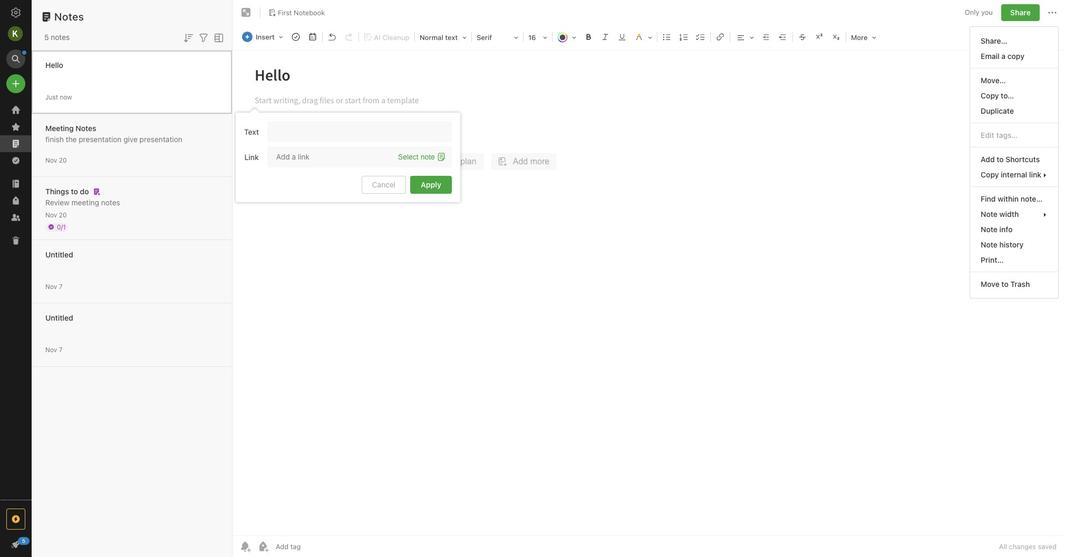 Task type: locate. For each thing, give the bounding box(es) containing it.
2 nov 20 from the top
[[45, 211, 67, 219]]

1 vertical spatial copy
[[981, 170, 999, 179]]

1 vertical spatial note
[[981, 225, 998, 234]]

to right "add"
[[997, 155, 1004, 164]]

1 vertical spatial to
[[71, 187, 78, 196]]

0 vertical spatial 20
[[59, 156, 67, 164]]

0 vertical spatial note
[[981, 210, 998, 219]]

superscript image
[[812, 30, 827, 44]]

changes
[[1009, 543, 1036, 552]]

1 presentation from the left
[[79, 135, 122, 144]]

5 inside "note list" element
[[44, 33, 49, 42]]

0 vertical spatial 7
[[59, 283, 62, 291]]

nov 20
[[45, 156, 67, 164], [45, 211, 67, 219]]

do
[[80, 187, 89, 196]]

2 vertical spatial to
[[1002, 280, 1009, 289]]

to inside "note list" element
[[71, 187, 78, 196]]

notes
[[51, 33, 70, 42], [101, 198, 120, 207]]

5 inside help and learning task checklist field
[[22, 538, 25, 545]]

2 vertical spatial note
[[981, 240, 998, 249]]

copy to… link
[[970, 88, 1058, 103]]

2 untitled from the top
[[45, 314, 73, 322]]

Font size field
[[525, 30, 551, 45]]

5 left click to expand icon
[[22, 538, 25, 545]]

nov 20 down finish
[[45, 156, 67, 164]]

0 vertical spatial nov 7
[[45, 283, 62, 291]]

presentation right give
[[140, 135, 182, 144]]

bold image
[[581, 30, 596, 44]]

Note width field
[[970, 207, 1058, 222]]

note up print…
[[981, 240, 998, 249]]

1 horizontal spatial 5
[[44, 33, 49, 42]]

2 nov from the top
[[45, 211, 57, 219]]

outdent image
[[776, 30, 790, 44]]

note down find
[[981, 210, 998, 219]]

serif
[[477, 33, 492, 42]]

copy inside "link"
[[981, 170, 999, 179]]

1 vertical spatial notes
[[101, 198, 120, 207]]

1 7 from the top
[[59, 283, 62, 291]]

Sort options field
[[182, 31, 195, 44]]

0 vertical spatial nov 20
[[45, 156, 67, 164]]

note history link
[[970, 237, 1058, 253]]

move to trash
[[981, 280, 1030, 289]]

notes up hello
[[51, 33, 70, 42]]

to for add
[[997, 155, 1004, 164]]

1 horizontal spatial presentation
[[140, 135, 182, 144]]

note info
[[981, 225, 1013, 234]]

copy internal link link
[[970, 167, 1058, 182]]

link
[[1029, 170, 1042, 179]]

1 copy from the top
[[981, 91, 999, 100]]

share… link
[[970, 33, 1058, 49]]

more
[[851, 33, 868, 42]]

find within note… link
[[970, 191, 1058, 207]]

1 20 from the top
[[59, 156, 67, 164]]

1 vertical spatial untitled
[[45, 314, 73, 322]]

note left info
[[981, 225, 998, 234]]

2 nov 7 from the top
[[45, 346, 62, 354]]

notes right meeting
[[101, 198, 120, 207]]

move
[[981, 280, 1000, 289]]

nov 7
[[45, 283, 62, 291], [45, 346, 62, 354]]

subscript image
[[829, 30, 844, 44]]

More actions field
[[1046, 4, 1059, 21]]

a
[[1002, 52, 1006, 61]]

move… link
[[970, 73, 1058, 88]]

presentation right the
[[79, 135, 122, 144]]

Heading level field
[[416, 30, 470, 45]]

note for note info
[[981, 225, 998, 234]]

1 vertical spatial notes
[[76, 124, 96, 133]]

only
[[965, 8, 980, 16]]

5
[[44, 33, 49, 42], [22, 538, 25, 545]]

16
[[528, 33, 536, 42]]

notes up the
[[76, 124, 96, 133]]

width
[[1000, 210, 1019, 219]]

the
[[66, 135, 77, 144]]

1 note from the top
[[981, 210, 998, 219]]

0 horizontal spatial 5
[[22, 538, 25, 545]]

add a reminder image
[[239, 541, 252, 554]]

0 vertical spatial copy
[[981, 91, 999, 100]]

0 vertical spatial to
[[997, 155, 1004, 164]]

note window element
[[233, 0, 1065, 558]]

4 nov from the top
[[45, 346, 57, 354]]

add filters image
[[197, 32, 210, 44]]

you
[[981, 8, 993, 16]]

0/1
[[57, 223, 66, 231]]

tree
[[0, 102, 32, 500]]

0 horizontal spatial presentation
[[79, 135, 122, 144]]

note info link
[[970, 222, 1058, 237]]

2 note from the top
[[981, 225, 998, 234]]

bulleted list image
[[660, 30, 674, 44]]

0 vertical spatial notes
[[51, 33, 70, 42]]

shortcuts
[[1006, 155, 1040, 164]]

1 vertical spatial nov 20
[[45, 211, 67, 219]]

settings image
[[9, 6, 22, 19]]

expand note image
[[240, 6, 253, 19]]

1 vertical spatial 20
[[59, 211, 67, 219]]

add
[[981, 155, 995, 164]]

note
[[981, 210, 998, 219], [981, 225, 998, 234], [981, 240, 998, 249]]

notes
[[54, 11, 84, 23], [76, 124, 96, 133]]

internal
[[1001, 170, 1027, 179]]

notes up 5 notes
[[54, 11, 84, 23]]

to right move
[[1002, 280, 1009, 289]]

to for things
[[71, 187, 78, 196]]

undo image
[[325, 30, 340, 44]]

Copy internal link field
[[970, 167, 1058, 182]]

notebook
[[294, 8, 325, 17]]

Note Editor text field
[[233, 51, 1065, 536]]

more actions image
[[1046, 6, 1059, 19]]

untitled
[[45, 250, 73, 259], [45, 314, 73, 322]]

20 up 0/1
[[59, 211, 67, 219]]

20
[[59, 156, 67, 164], [59, 211, 67, 219]]

give
[[124, 135, 138, 144]]

to for move
[[1002, 280, 1009, 289]]

7
[[59, 283, 62, 291], [59, 346, 62, 354]]

1 vertical spatial nov 7
[[45, 346, 62, 354]]

insert
[[256, 33, 275, 41]]

note inside note history link
[[981, 240, 998, 249]]

1 vertical spatial 7
[[59, 346, 62, 354]]

3 note from the top
[[981, 240, 998, 249]]

to
[[997, 155, 1004, 164], [71, 187, 78, 196], [1002, 280, 1009, 289]]

note width link
[[970, 207, 1058, 222]]

Add tag field
[[275, 543, 354, 552]]

5 up hello
[[44, 33, 49, 42]]

2 copy from the top
[[981, 170, 999, 179]]

copy down move…
[[981, 91, 999, 100]]

Font color field
[[554, 30, 580, 45]]

Font family field
[[473, 30, 522, 45]]

duplicate link
[[970, 103, 1058, 119]]

italic image
[[598, 30, 613, 44]]

upgrade image
[[9, 514, 22, 526]]

all changes saved
[[999, 543, 1057, 552]]

note…
[[1021, 195, 1043, 204]]

Help and Learning task checklist field
[[0, 537, 32, 554]]

to…
[[1001, 91, 1014, 100]]

3 nov from the top
[[45, 283, 57, 291]]

copy
[[981, 91, 999, 100], [981, 170, 999, 179]]

email a copy link
[[970, 49, 1058, 64]]

1 nov 20 from the top
[[45, 156, 67, 164]]

copy down "add"
[[981, 170, 999, 179]]

2 20 from the top
[[59, 211, 67, 219]]

meeting
[[71, 198, 99, 207]]

Account field
[[0, 23, 32, 44]]

nov 20 down review
[[45, 211, 67, 219]]

1 nov 7 from the top
[[45, 283, 62, 291]]

0 vertical spatial 5
[[44, 33, 49, 42]]

20 down finish
[[59, 156, 67, 164]]

1 vertical spatial 5
[[22, 538, 25, 545]]

More field
[[847, 30, 880, 45]]

note inside note info link
[[981, 225, 998, 234]]

share button
[[1001, 4, 1040, 21]]

copy for copy internal link
[[981, 170, 999, 179]]

note width
[[981, 210, 1019, 219]]

0 vertical spatial untitled
[[45, 250, 73, 259]]

nov
[[45, 156, 57, 164], [45, 211, 57, 219], [45, 283, 57, 291], [45, 346, 57, 354]]

copy internal link
[[981, 170, 1042, 179]]

5 notes
[[44, 33, 70, 42]]

add to shortcuts link
[[970, 152, 1058, 167]]

note history
[[981, 240, 1024, 249]]

print…
[[981, 256, 1004, 265]]

calendar event image
[[305, 30, 320, 44]]

now
[[60, 93, 72, 101]]

find
[[981, 195, 996, 204]]

2 presentation from the left
[[140, 135, 182, 144]]

copy inside copy to… link
[[981, 91, 999, 100]]

note inside note width "link"
[[981, 210, 998, 219]]

to left do
[[71, 187, 78, 196]]

presentation
[[79, 135, 122, 144], [140, 135, 182, 144]]

info
[[1000, 225, 1013, 234]]



Task type: describe. For each thing, give the bounding box(es) containing it.
Highlight field
[[631, 30, 656, 45]]

text
[[445, 33, 458, 42]]

click to expand image
[[27, 538, 35, 551]]

add to shortcuts
[[981, 155, 1040, 164]]

edit tags… link
[[970, 128, 1058, 143]]

1 horizontal spatial notes
[[101, 198, 120, 207]]

dropdown list menu
[[970, 33, 1058, 292]]

underline image
[[615, 30, 630, 44]]

only you
[[965, 8, 993, 16]]

email a copy
[[981, 52, 1025, 61]]

5 for 5
[[22, 538, 25, 545]]

add tag image
[[257, 541, 269, 554]]

notes inside meeting notes finish the presentation give presentation
[[76, 124, 96, 133]]

saved
[[1038, 543, 1057, 552]]

indent image
[[759, 30, 774, 44]]

copy to…
[[981, 91, 1014, 100]]

home image
[[9, 104, 22, 117]]

note list element
[[32, 0, 233, 558]]

hello
[[45, 60, 63, 69]]

normal
[[420, 33, 443, 42]]

numbered list image
[[677, 30, 691, 44]]

task image
[[288, 30, 303, 44]]

1 nov from the top
[[45, 156, 57, 164]]

email
[[981, 52, 1000, 61]]

copy for copy to…
[[981, 91, 999, 100]]

View options field
[[210, 31, 225, 44]]

Add filters field
[[197, 31, 210, 44]]

just now
[[45, 93, 72, 101]]

find within note…
[[981, 195, 1043, 204]]

0 horizontal spatial notes
[[51, 33, 70, 42]]

meeting notes finish the presentation give presentation
[[45, 124, 182, 144]]

share…
[[981, 36, 1007, 45]]

first notebook button
[[265, 5, 329, 20]]

finish
[[45, 135, 64, 144]]

history
[[1000, 240, 1024, 249]]

things to do
[[45, 187, 89, 196]]

first notebook
[[278, 8, 325, 17]]

just
[[45, 93, 58, 101]]

checklist image
[[693, 30, 708, 44]]

all
[[999, 543, 1007, 552]]

edit tags…
[[981, 131, 1018, 140]]

move…
[[981, 76, 1006, 85]]

insert link image
[[713, 30, 728, 44]]

duplicate
[[981, 107, 1014, 115]]

tags…
[[996, 131, 1018, 140]]

edit
[[981, 131, 995, 140]]

trash
[[1011, 280, 1030, 289]]

5 for 5 notes
[[44, 33, 49, 42]]

things
[[45, 187, 69, 196]]

within
[[998, 195, 1019, 204]]

Insert field
[[239, 30, 287, 44]]

note for note history
[[981, 240, 998, 249]]

account image
[[8, 26, 23, 41]]

note for note width
[[981, 210, 998, 219]]

1 untitled from the top
[[45, 250, 73, 259]]

first
[[278, 8, 292, 17]]

move to trash link
[[970, 277, 1058, 292]]

Alignment field
[[731, 30, 758, 45]]

review meeting notes
[[45, 198, 120, 207]]

normal text
[[420, 33, 458, 42]]

review
[[45, 198, 70, 207]]

share
[[1010, 8, 1031, 17]]

0 vertical spatial notes
[[54, 11, 84, 23]]

meeting
[[45, 124, 74, 133]]

strikethrough image
[[795, 30, 810, 44]]

2 7 from the top
[[59, 346, 62, 354]]

copy
[[1008, 52, 1025, 61]]

print… link
[[970, 253, 1058, 268]]



Task type: vqa. For each thing, say whether or not it's contained in the screenshot.
ROW GROUP
no



